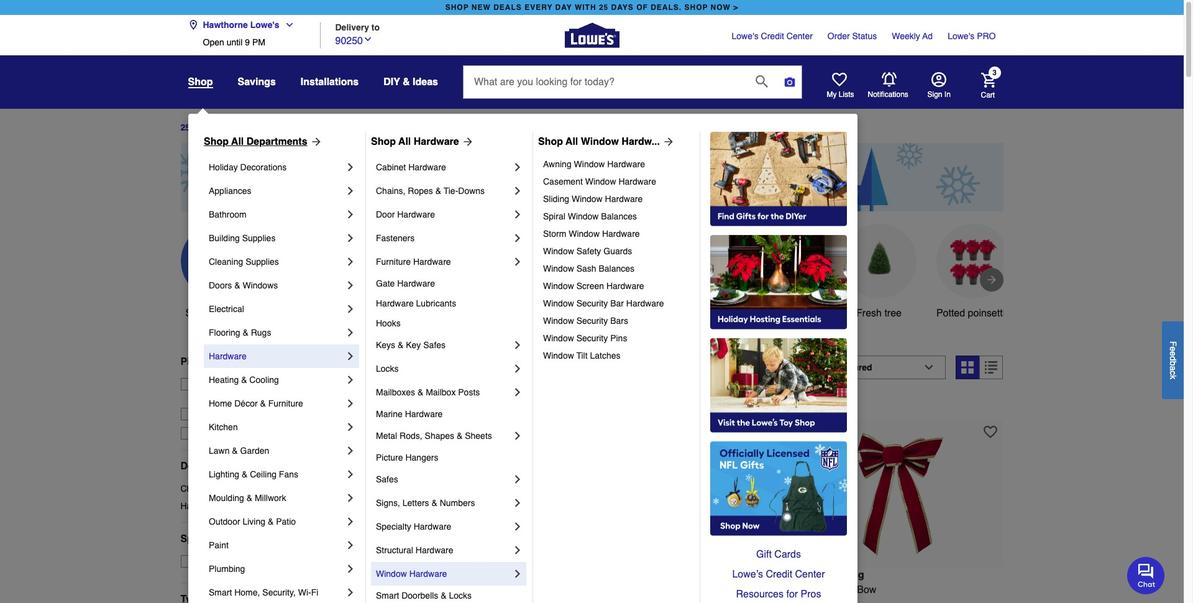 Task type: describe. For each thing, give the bounding box(es) containing it.
lubricants
[[416, 298, 456, 308]]

casement
[[543, 177, 583, 187]]

shop for shop all departments
[[204, 136, 229, 147]]

supplies for cleaning supplies
[[246, 257, 279, 267]]

window up casement window hardware
[[574, 159, 605, 169]]

25 days of deals link
[[181, 123, 250, 133]]

holiday living
[[565, 308, 627, 319]]

structural
[[376, 545, 413, 555]]

in inside "holiday living 8.5-in w red bow"
[[814, 584, 822, 595]]

arrow right image for shop all window hardw...
[[660, 136, 675, 148]]

sign in button
[[928, 72, 951, 99]]

count inside '100-count 20.62-ft multicolor incandescent plug-in christmas string lights'
[[601, 584, 627, 595]]

supplies for building supplies
[[242, 233, 276, 243]]

window tilt latches link
[[543, 347, 691, 364]]

store
[[220, 379, 240, 389]]

holiday for holiday living 8.5-in w red bow
[[797, 569, 833, 581]]

day
[[556, 3, 572, 12]]

hawthorne lowe's
[[203, 20, 280, 30]]

order status link
[[828, 30, 877, 42]]

home décor & furniture link
[[209, 392, 344, 415]]

hardware up "bar"
[[607, 281, 645, 291]]

chevron right image for hardware
[[344, 350, 357, 362]]

today
[[271, 379, 294, 389]]

0 vertical spatial in
[[456, 362, 467, 379]]

shop all departments
[[204, 136, 308, 147]]

outdoor living & patio
[[209, 517, 296, 527]]

2 e from the top
[[1169, 351, 1179, 356]]

until
[[227, 37, 243, 47]]

window left sash at left
[[543, 264, 574, 274]]

window screen hardware link
[[543, 277, 691, 295]]

metal rods, shapes & sheets link
[[376, 424, 512, 448]]

pickup & delivery
[[181, 356, 265, 367]]

window left screen
[[543, 281, 574, 291]]

downs
[[458, 186, 485, 196]]

window hardware link
[[376, 562, 512, 586]]

0 vertical spatial 25
[[599, 3, 609, 12]]

incandescent inside '100-count 20.62-ft multicolor incandescent plug-in christmas string lights'
[[712, 584, 771, 595]]

smart for smart doorbells & locks
[[376, 591, 399, 601]]

decorations down window tilt latches
[[529, 362, 616, 379]]

8.5-
[[797, 584, 814, 595]]

3
[[993, 69, 997, 77]]

heart outline image
[[769, 425, 782, 439]]

hanging decoration button
[[653, 224, 728, 336]]

my lists
[[827, 90, 855, 99]]

cabinet hardware link
[[376, 155, 512, 179]]

rods,
[[400, 431, 423, 441]]

center for lowe's credit center
[[796, 569, 825, 580]]

f
[[1169, 341, 1179, 346]]

bow
[[858, 584, 877, 595]]

& inside moulding & millwork link
[[247, 493, 252, 503]]

shop all deals button
[[181, 224, 255, 321]]

1 horizontal spatial arrow right image
[[986, 273, 998, 286]]

lowe's credit center link
[[711, 565, 847, 584]]

chevron right image for cabinet hardware
[[512, 161, 524, 173]]

window down storm
[[543, 246, 574, 256]]

window up window tilt latches
[[543, 333, 574, 343]]

chevron right image for smart home, security, wi-fi
[[344, 586, 357, 599]]

window up awning window hardware
[[581, 136, 619, 147]]

security for bars
[[577, 316, 608, 326]]

order status
[[828, 31, 877, 41]]

lowe's down >
[[732, 31, 759, 41]]

25 days of deals. shop new deals every day. while supplies last. image
[[181, 143, 1004, 211]]

& inside signs, letters & numbers link
[[432, 498, 438, 508]]

lowe's credit center link
[[732, 30, 813, 42]]

1 e from the top
[[1169, 346, 1179, 351]]

marine
[[376, 409, 403, 419]]

building supplies link
[[209, 226, 344, 250]]

at:
[[297, 379, 307, 389]]

shop all hardware
[[371, 136, 459, 147]]

free
[[199, 379, 217, 389]]

lighting & ceiling fans
[[209, 469, 298, 479]]

arrow right image for shop all hardware
[[459, 136, 474, 148]]

open
[[203, 37, 224, 47]]

hardware lubricants link
[[376, 293, 524, 313]]

holiday for holiday decorations
[[209, 162, 238, 172]]

poinsettia
[[968, 308, 1011, 319]]

holiday up posts
[[471, 362, 525, 379]]

chevron down image inside 90250 button
[[363, 34, 373, 44]]

hardware down specialty hardware link
[[416, 545, 454, 555]]

& inside lawn & garden link
[[232, 446, 238, 456]]

diy & ideas button
[[384, 71, 438, 93]]

shop for shop
[[188, 76, 213, 88]]

balances for window sash balances
[[599, 264, 635, 274]]

chevron right image for structural hardware
[[512, 544, 524, 556]]

with
[[575, 3, 597, 12]]

doors
[[209, 280, 232, 290]]

chevron right image for specialty hardware
[[512, 520, 524, 533]]

chevron right image for plumbing
[[344, 563, 357, 575]]

hardware down signs, letters & numbers
[[414, 522, 452, 532]]

0 vertical spatial furniture
[[376, 257, 411, 267]]

holiday for holiday living 100-count 20.62-ft white incandescent plug- in christmas string lights
[[365, 569, 401, 581]]

officially licensed n f l gifts. shop now. image
[[711, 441, 847, 536]]

f e e d b a c k button
[[1163, 321, 1184, 399]]

hawthorne lowe's & nearby stores button
[[199, 390, 334, 403]]

christmas inside the holiday living 100-count 20.62-ft white incandescent plug- in christmas string lights
[[376, 599, 421, 603]]

arrow right image inside shop all departments link
[[308, 136, 322, 148]]

lowe's home improvement logo image
[[565, 8, 620, 62]]

camera image
[[784, 76, 796, 88]]

mailboxes & mailbox posts
[[376, 387, 480, 397]]

deals.
[[651, 3, 682, 12]]

chevron right image for home décor & furniture
[[344, 397, 357, 410]]

& inside keys & key safes link
[[398, 340, 404, 350]]

20.62- inside the holiday living 100-count 20.62-ft white incandescent plug- in christmas string lights
[[414, 584, 443, 595]]

find gifts for the diyer. image
[[711, 132, 847, 226]]

hawthorne for hawthorne lowe's
[[203, 20, 248, 30]]

fans
[[279, 469, 298, 479]]

list view image
[[986, 361, 998, 374]]

lights inside the holiday living 100-count 20.62-ft white incandescent plug- in christmas string lights
[[453, 599, 479, 603]]

latches
[[590, 351, 621, 361]]

100- inside '100-count 20.62-ft multicolor incandescent plug-in christmas string lights'
[[581, 584, 601, 595]]

special
[[181, 533, 215, 545]]

in inside '100-count 20.62-ft multicolor incandescent plug-in christmas string lights'
[[604, 599, 612, 603]]

chevron right image for safes
[[512, 473, 524, 486]]

sliding window hardware link
[[543, 190, 691, 208]]

k
[[1169, 375, 1179, 379]]

hardware down flooring
[[209, 351, 247, 361]]

chevron right image for doors & windows
[[344, 279, 357, 292]]

chevron right image for door hardware
[[512, 208, 524, 221]]

0 horizontal spatial pickup
[[181, 356, 213, 367]]

lowe's left 'pro'
[[948, 31, 975, 41]]

new
[[472, 3, 491, 12]]

hardw...
[[622, 136, 660, 147]]

1 vertical spatial delivery
[[226, 356, 265, 367]]

on
[[203, 556, 215, 566]]

chevron right image for locks
[[512, 362, 524, 375]]

gift
[[757, 549, 772, 560]]

deals inside button
[[225, 308, 250, 319]]

safes inside keys & key safes link
[[424, 340, 446, 350]]

numbers
[[440, 498, 475, 508]]

hardware inside 'link'
[[405, 409, 443, 419]]

grid view image
[[962, 361, 975, 374]]

to
[[372, 22, 380, 32]]

sash
[[577, 264, 597, 274]]

lights inside '100-count 20.62-ft multicolor incandescent plug-in christmas string lights'
[[692, 599, 718, 603]]

heating
[[209, 375, 239, 385]]

chevron right image for outdoor living & patio
[[344, 515, 357, 528]]

visit the lowe's toy shop. image
[[711, 338, 847, 433]]

1 shop from the left
[[446, 3, 469, 12]]

window security pins
[[543, 333, 628, 343]]

chevron right image for moulding & millwork
[[344, 492, 357, 504]]

on sale
[[203, 556, 234, 566]]

100- inside the holiday living 100-count 20.62-ft white incandescent plug- in christmas string lights
[[365, 584, 385, 595]]

2 shop from the left
[[685, 3, 708, 12]]

& inside mailboxes & mailbox posts link
[[418, 387, 424, 397]]

shop new deals every day with 25 days of deals. shop now >
[[446, 3, 739, 12]]

& inside 'flooring & rugs' link
[[243, 328, 249, 338]]

status
[[853, 31, 877, 41]]

delivery to
[[335, 22, 380, 32]]

window up window security bars
[[543, 298, 574, 308]]

hanukkah decorations
[[181, 501, 269, 511]]

building
[[209, 233, 240, 243]]

ft inside '100-count 20.62-ft multicolor incandescent plug-in christmas string lights'
[[658, 584, 664, 595]]

a
[[1169, 366, 1179, 370]]

installations button
[[301, 71, 359, 93]]

shapes
[[425, 431, 455, 441]]

hardware up smart doorbells & locks
[[410, 569, 447, 579]]

heating & cooling
[[209, 375, 279, 385]]

chevron right image for flooring & rugs
[[344, 326, 357, 339]]

decorations for hanukkah decorations
[[222, 501, 269, 511]]

window safety guards link
[[543, 242, 691, 260]]

plug- inside '100-count 20.62-ft multicolor incandescent plug-in christmas string lights'
[[581, 599, 604, 603]]

compare for 1001813120 element at the bottom of page
[[388, 398, 423, 408]]

20.62- inside '100-count 20.62-ft multicolor incandescent plug-in christmas string lights'
[[630, 584, 658, 595]]

ft inside the holiday living 100-count 20.62-ft white incandescent plug- in christmas string lights
[[443, 584, 448, 595]]

chevron right image for building supplies
[[344, 232, 357, 244]]

window down structural
[[376, 569, 407, 579]]

chevron right image for cleaning supplies
[[344, 256, 357, 268]]

hanukkah decorations link
[[181, 500, 345, 512]]

heart outline image
[[984, 425, 998, 439]]

hardware inside "link"
[[376, 298, 414, 308]]

appliances
[[209, 186, 252, 196]]

picture
[[376, 453, 403, 463]]

>
[[734, 3, 739, 12]]

lowe's down free store pickup today at:
[[244, 392, 271, 402]]

flooring
[[209, 328, 240, 338]]

white inside the holiday living 100-count 20.62-ft white incandescent plug- in christmas string lights
[[451, 584, 476, 595]]

products
[[394, 362, 451, 379]]

lowe's home improvement notification center image
[[882, 72, 897, 87]]

shop for shop all deals
[[186, 308, 209, 319]]

window up window security pins
[[543, 316, 574, 326]]

led
[[397, 308, 417, 319]]

special offers
[[181, 533, 248, 545]]

hawthorne lowe's & nearby stores
[[199, 392, 334, 402]]

sign in
[[928, 90, 951, 99]]

chevron right image for signs, letters & numbers
[[512, 497, 524, 509]]

chevron right image for bathroom
[[344, 208, 357, 221]]

tie-
[[444, 186, 458, 196]]

plumbing
[[209, 564, 245, 574]]



Task type: vqa. For each thing, say whether or not it's contained in the screenshot.
the left truck filled image
no



Task type: locate. For each thing, give the bounding box(es) containing it.
christmas inside '100-count 20.62-ft multicolor incandescent plug-in christmas string lights'
[[615, 599, 660, 603]]

center for lowe's credit center
[[787, 31, 813, 41]]

hardware up sliding window hardware link
[[619, 177, 657, 187]]

lowe's home improvement account image
[[932, 72, 947, 87]]

white inside button
[[772, 308, 798, 319]]

shop left now
[[685, 3, 708, 12]]

1 vertical spatial furniture
[[268, 399, 303, 409]]

locks inside 'link'
[[449, 591, 472, 601]]

bathroom
[[209, 210, 247, 219]]

incandescent inside the holiday living 100-count 20.62-ft white incandescent plug- in christmas string lights
[[479, 584, 538, 595]]

2 security from the top
[[577, 316, 608, 326]]

1 vertical spatial in
[[814, 584, 822, 595]]

lowe's home improvement lists image
[[832, 72, 847, 87]]

center up 8.5-
[[796, 569, 825, 580]]

chevron right image for heating & cooling
[[344, 374, 357, 386]]

ad
[[923, 31, 933, 41]]

credit for lowe's
[[761, 31, 785, 41]]

credit for lowe's
[[766, 569, 793, 580]]

3 security from the top
[[577, 333, 608, 343]]

0 horizontal spatial christmas
[[181, 484, 220, 494]]

1 vertical spatial safes
[[376, 474, 398, 484]]

1 vertical spatial arrow right image
[[986, 273, 998, 286]]

all up cabinet hardware
[[399, 136, 411, 147]]

locks link
[[376, 357, 512, 381]]

ideas
[[413, 76, 438, 88]]

safes right key at the bottom left of page
[[424, 340, 446, 350]]

2 compare from the left
[[819, 398, 855, 408]]

1 horizontal spatial lights
[[692, 599, 718, 603]]

e
[[1169, 346, 1179, 351], [1169, 351, 1179, 356]]

hardware up guards
[[602, 229, 640, 239]]

& up heating
[[216, 356, 223, 367]]

0 horizontal spatial compare
[[388, 398, 423, 408]]

shop down 'open' at the left top
[[188, 76, 213, 88]]

window up window safety guards at the top of the page
[[569, 229, 600, 239]]

arrow right image inside shop all window hardw... link
[[660, 136, 675, 148]]

hardware
[[414, 136, 459, 147], [608, 159, 645, 169], [409, 162, 446, 172], [619, 177, 657, 187], [605, 194, 643, 204], [397, 210, 435, 219], [602, 229, 640, 239], [413, 257, 451, 267], [397, 279, 435, 289], [607, 281, 645, 291], [376, 298, 414, 308], [627, 298, 664, 308], [209, 351, 247, 361], [405, 409, 443, 419], [414, 522, 452, 532], [416, 545, 454, 555], [410, 569, 447, 579]]

holiday up 8.5-
[[797, 569, 833, 581]]

diy & ideas
[[384, 76, 438, 88]]

picture hangers link
[[376, 448, 524, 468]]

holiday up appliances
[[209, 162, 238, 172]]

smart for smart home, security, wi-fi
[[209, 588, 232, 598]]

c
[[1169, 370, 1179, 375]]

hardware down mailboxes & mailbox posts
[[405, 409, 443, 419]]

1001813120 element
[[365, 397, 423, 410]]

1 shop from the left
[[204, 136, 229, 147]]

string down 'window hardware' link
[[424, 599, 450, 603]]

0 vertical spatial delivery
[[335, 22, 369, 32]]

hardware up cabinet hardware link
[[414, 136, 459, 147]]

& inside smart doorbells & locks 'link'
[[441, 591, 447, 601]]

all for departments
[[231, 136, 244, 147]]

credit up search icon
[[761, 31, 785, 41]]

1 horizontal spatial christmas
[[376, 599, 421, 603]]

compare for "5013254527" element
[[819, 398, 855, 408]]

5013254527 element
[[797, 397, 855, 410]]

1 vertical spatial plug-
[[581, 599, 604, 603]]

0 horizontal spatial locks
[[376, 364, 399, 374]]

balances for spiral window balances
[[601, 211, 637, 221]]

20.62-
[[414, 584, 443, 595], [630, 584, 658, 595]]

& inside metal rods, shapes & sheets link
[[457, 431, 463, 441]]

wi-
[[298, 588, 311, 598]]

all up awning
[[566, 136, 578, 147]]

1 20.62- from the left
[[414, 584, 443, 595]]

0 horizontal spatial 100-
[[365, 584, 385, 595]]

decorations for christmas decorations
[[222, 484, 269, 494]]

lowe's pro
[[948, 31, 996, 41]]

supplies up windows
[[246, 257, 279, 267]]

hawthorne
[[203, 20, 248, 30], [199, 392, 241, 402]]

arrow right image
[[308, 136, 322, 148], [986, 273, 998, 286]]

for
[[787, 589, 798, 600]]

compare
[[388, 398, 423, 408], [819, 398, 855, 408]]

departments element
[[181, 460, 345, 472]]

& left the millwork
[[247, 493, 252, 503]]

b
[[1169, 361, 1179, 366]]

resources
[[737, 589, 784, 600]]

ropes
[[408, 186, 433, 196]]

1 vertical spatial supplies
[[246, 257, 279, 267]]

1 horizontal spatial in
[[604, 599, 612, 603]]

1 vertical spatial deals
[[225, 308, 250, 319]]

hardware up chains, ropes & tie-downs
[[409, 162, 446, 172]]

count inside the holiday living 100-count 20.62-ft white incandescent plug- in christmas string lights
[[385, 584, 412, 595]]

hanging decoration
[[667, 308, 714, 334]]

3 shop from the left
[[538, 136, 563, 147]]

ft
[[443, 584, 448, 595], [658, 584, 664, 595]]

fast delivery
[[199, 428, 250, 438]]

1 vertical spatial white
[[451, 584, 476, 595]]

window tilt latches
[[543, 351, 621, 361]]

doorbells
[[402, 591, 439, 601]]

1 horizontal spatial chevron down image
[[363, 34, 373, 44]]

& inside doors & windows link
[[235, 280, 240, 290]]

shop for shop all hardware
[[371, 136, 396, 147]]

1 horizontal spatial plug-
[[581, 599, 604, 603]]

arrow right image up holiday decorations link
[[308, 136, 322, 148]]

living
[[601, 308, 627, 319], [243, 517, 266, 527], [404, 569, 433, 581], [835, 569, 865, 581]]

0 horizontal spatial arrow right image
[[308, 136, 322, 148]]

0 vertical spatial hawthorne
[[203, 20, 248, 30]]

delivery up 'heating & cooling'
[[226, 356, 265, 367]]

chevron down image
[[280, 20, 294, 30], [363, 34, 373, 44]]

shop left new on the left of page
[[446, 3, 469, 12]]

deals up flooring & rugs
[[225, 308, 250, 319]]

hardware down 'ropes'
[[397, 210, 435, 219]]

1 vertical spatial credit
[[766, 569, 793, 580]]

0 horizontal spatial 25
[[181, 123, 190, 133]]

1 vertical spatial locks
[[449, 591, 472, 601]]

home,
[[235, 588, 260, 598]]

1 horizontal spatial arrow right image
[[660, 136, 675, 148]]

0 horizontal spatial plug-
[[541, 584, 564, 595]]

0 vertical spatial credit
[[761, 31, 785, 41]]

2 lights from the left
[[692, 599, 718, 603]]

& left sheets
[[457, 431, 463, 441]]

2 string from the left
[[663, 599, 689, 603]]

1 compare from the left
[[388, 398, 423, 408]]

1 vertical spatial departments
[[181, 461, 241, 472]]

window left tilt
[[543, 351, 574, 361]]

& right diy
[[403, 76, 410, 88]]

compare inside 1001813120 element
[[388, 398, 423, 408]]

1 vertical spatial chevron down image
[[363, 34, 373, 44]]

0 vertical spatial locks
[[376, 364, 399, 374]]

in inside the holiday living 100-count 20.62-ft white incandescent plug- in christmas string lights
[[365, 599, 373, 603]]

2 incandescent from the left
[[712, 584, 771, 595]]

mailbox
[[426, 387, 456, 397]]

0 horizontal spatial string
[[424, 599, 450, 603]]

compare inside "5013254527" element
[[819, 398, 855, 408]]

1 horizontal spatial departments
[[247, 136, 308, 147]]

all for window
[[566, 136, 578, 147]]

security for bar
[[577, 298, 608, 308]]

1 horizontal spatial ft
[[658, 584, 664, 595]]

living inside "holiday living 8.5-in w red bow"
[[835, 569, 865, 581]]

delivery up the 90250
[[335, 22, 369, 32]]

lowe's home improvement cart image
[[981, 72, 996, 87]]

holiday inside the holiday living 100-count 20.62-ft white incandescent plug- in christmas string lights
[[365, 569, 401, 581]]

smart down plumbing
[[209, 588, 232, 598]]

198
[[365, 362, 390, 379]]

1 horizontal spatial 20.62-
[[630, 584, 658, 595]]

2 vertical spatial security
[[577, 333, 608, 343]]

& down 'window hardware' link
[[441, 591, 447, 601]]

arrow right image inside the "shop all hardware" link
[[459, 136, 474, 148]]

arrow right image
[[459, 136, 474, 148], [660, 136, 675, 148]]

chevron right image for lawn & garden
[[344, 445, 357, 457]]

ft left 'multicolor'
[[658, 584, 664, 595]]

lawn
[[209, 446, 230, 456]]

e up d
[[1169, 346, 1179, 351]]

None search field
[[463, 65, 803, 110]]

living inside the holiday living 100-count 20.62-ft white incandescent plug- in christmas string lights
[[404, 569, 433, 581]]

1 horizontal spatial white
[[772, 308, 798, 319]]

1 count from the left
[[385, 584, 412, 595]]

deals
[[494, 3, 522, 12]]

chevron right image for appliances
[[344, 185, 357, 197]]

1 horizontal spatial smart
[[376, 591, 399, 601]]

chevron right image
[[344, 161, 357, 173], [512, 161, 524, 173], [512, 185, 524, 197], [344, 232, 357, 244], [344, 256, 357, 268], [512, 256, 524, 268], [344, 279, 357, 292], [344, 303, 357, 315], [344, 374, 357, 386], [512, 430, 524, 442], [344, 468, 357, 481], [512, 497, 524, 509], [344, 515, 357, 528], [512, 544, 524, 556], [344, 563, 357, 575]]

window up spiral window balances
[[572, 194, 603, 204]]

decorations down shop all departments link
[[240, 162, 287, 172]]

decorations for holiday decorations
[[240, 162, 287, 172]]

fresh
[[857, 308, 882, 319]]

1 100- from the left
[[365, 584, 385, 595]]

lights down 'window hardware' link
[[453, 599, 479, 603]]

chevron right image for mailboxes & mailbox posts
[[512, 386, 524, 399]]

smart home, security, wi-fi
[[209, 588, 319, 598]]

1 horizontal spatial 25
[[599, 3, 609, 12]]

gift cards link
[[711, 545, 847, 565]]

living for outdoor living & patio
[[243, 517, 266, 527]]

electrical link
[[209, 297, 344, 321]]

departments
[[247, 136, 308, 147], [181, 461, 241, 472]]

hawthorne up open until 9 pm
[[203, 20, 248, 30]]

pros
[[801, 589, 822, 600]]

0 horizontal spatial smart
[[209, 588, 232, 598]]

2 100- from the left
[[581, 584, 601, 595]]

1 horizontal spatial pickup
[[243, 379, 269, 389]]

fasteners
[[376, 233, 415, 243]]

shop for shop all window hardw...
[[538, 136, 563, 147]]

hardware right "bar"
[[627, 298, 664, 308]]

chevron right image for lighting & ceiling fans
[[344, 468, 357, 481]]

& inside chains, ropes & tie-downs link
[[436, 186, 442, 196]]

1 horizontal spatial shop
[[371, 136, 396, 147]]

0 vertical spatial white
[[772, 308, 798, 319]]

1 horizontal spatial furniture
[[376, 257, 411, 267]]

chevron right image for chains, ropes & tie-downs
[[512, 185, 524, 197]]

holiday inside button
[[565, 308, 598, 319]]

hardware up spiral window balances link on the top of the page
[[605, 194, 643, 204]]

2 horizontal spatial in
[[945, 90, 951, 99]]

1 horizontal spatial count
[[601, 584, 627, 595]]

plug- inside the holiday living 100-count 20.62-ft white incandescent plug- in christmas string lights
[[541, 584, 564, 595]]

holiday living 100-count 20.62-ft white incandescent plug- in christmas string lights
[[365, 569, 564, 603]]

hawthorne down store in the left of the page
[[199, 392, 241, 402]]

&
[[403, 76, 410, 88], [436, 186, 442, 196], [235, 280, 240, 290], [243, 328, 249, 338], [398, 340, 404, 350], [216, 356, 223, 367], [241, 375, 247, 385], [418, 387, 424, 397], [273, 392, 279, 402], [260, 399, 266, 409], [457, 431, 463, 441], [232, 446, 238, 456], [242, 469, 248, 479], [247, 493, 252, 503], [432, 498, 438, 508], [268, 517, 274, 527], [441, 591, 447, 601]]

security up window security pins
[[577, 316, 608, 326]]

weekly ad link
[[892, 30, 933, 42]]

0 horizontal spatial 20.62-
[[414, 584, 443, 595]]

1 vertical spatial 25
[[181, 123, 190, 133]]

living for holiday living 100-count 20.62-ft white incandescent plug- in christmas string lights
[[404, 569, 433, 581]]

chevron right image for fasteners
[[512, 232, 524, 244]]

balances down the "window safety guards" link
[[599, 264, 635, 274]]

hardware down fasteners link
[[413, 257, 451, 267]]

& inside lighting & ceiling fans link
[[242, 469, 248, 479]]

gift cards
[[757, 549, 801, 560]]

lowe's up pm
[[250, 20, 280, 30]]

window down awning window hardware
[[586, 177, 616, 187]]

living for holiday living
[[601, 308, 627, 319]]

0 vertical spatial pickup
[[181, 356, 213, 367]]

fresh tree
[[857, 308, 902, 319]]

0 horizontal spatial in
[[456, 362, 467, 379]]

2 20.62- from the left
[[630, 584, 658, 595]]

pickup up hawthorne lowe's & nearby stores
[[243, 379, 269, 389]]

& inside heating & cooling link
[[241, 375, 247, 385]]

0 vertical spatial safes
[[424, 340, 446, 350]]

1 horizontal spatial locks
[[449, 591, 472, 601]]

f e e d b a c k
[[1169, 341, 1179, 379]]

decorations
[[240, 162, 287, 172], [529, 362, 616, 379], [222, 484, 269, 494], [222, 501, 269, 511]]

safes down picture
[[376, 474, 398, 484]]

0 horizontal spatial incandescent
[[479, 584, 538, 595]]

0 horizontal spatial shop
[[204, 136, 229, 147]]

0 horizontal spatial lights
[[453, 599, 479, 603]]

0 vertical spatial plug-
[[541, 584, 564, 595]]

chevron right image for keys & key safes
[[512, 339, 524, 351]]

furniture up gate
[[376, 257, 411, 267]]

all inside button
[[211, 308, 222, 319]]

all up flooring
[[211, 308, 222, 319]]

holiday living button
[[559, 224, 633, 321]]

1 horizontal spatial compare
[[819, 398, 855, 408]]

1 horizontal spatial in
[[814, 584, 822, 595]]

holiday down structural
[[365, 569, 401, 581]]

1 horizontal spatial safes
[[424, 340, 446, 350]]

0 horizontal spatial shop
[[446, 3, 469, 12]]

rugs
[[251, 328, 271, 338]]

every
[[525, 3, 553, 12]]

electrical
[[209, 304, 244, 314]]

chevron right image for holiday decorations
[[344, 161, 357, 173]]

hawthorne for hawthorne lowe's & nearby stores
[[199, 392, 241, 402]]

window up the storm window hardware
[[568, 211, 599, 221]]

0 horizontal spatial arrow right image
[[459, 136, 474, 148]]

1 ft from the left
[[443, 584, 448, 595]]

0 horizontal spatial ft
[[443, 584, 448, 595]]

chevron right image for window hardware
[[512, 568, 524, 580]]

1 incandescent from the left
[[479, 584, 538, 595]]

metal rods, shapes & sheets
[[376, 431, 492, 441]]

holiday hosting essentials. image
[[711, 235, 847, 330]]

2 arrow right image from the left
[[660, 136, 675, 148]]

0 horizontal spatial count
[[385, 584, 412, 595]]

& inside home décor & furniture link
[[260, 399, 266, 409]]

0 vertical spatial deals
[[227, 123, 250, 133]]

smart doorbells & locks
[[376, 591, 472, 601]]

& right décor on the left of the page
[[260, 399, 266, 409]]

string inside '100-count 20.62-ft multicolor incandescent plug-in christmas string lights'
[[663, 599, 689, 603]]

center left the 'order'
[[787, 31, 813, 41]]

all for deals
[[211, 308, 222, 319]]

0 vertical spatial shop
[[188, 76, 213, 88]]

1 string from the left
[[424, 599, 450, 603]]

& inside diy & ideas button
[[403, 76, 410, 88]]

& left key at the bottom left of page
[[398, 340, 404, 350]]

chevron right image for metal rods, shapes & sheets
[[512, 430, 524, 442]]

in left w
[[814, 584, 822, 595]]

0 vertical spatial supplies
[[242, 233, 276, 243]]

now
[[711, 3, 731, 12]]

storm
[[543, 229, 567, 239]]

fi
[[311, 588, 319, 598]]

safes inside "safes" link
[[376, 474, 398, 484]]

hardware up hardware lubricants
[[397, 279, 435, 289]]

0 vertical spatial balances
[[601, 211, 637, 221]]

window security bars
[[543, 316, 629, 326]]

home
[[209, 399, 232, 409]]

& right lawn
[[232, 446, 238, 456]]

0 vertical spatial center
[[787, 31, 813, 41]]

1 horizontal spatial shop
[[685, 3, 708, 12]]

0 vertical spatial departments
[[247, 136, 308, 147]]

chevron down image inside the hawthorne lowe's button
[[280, 20, 294, 30]]

lighting
[[209, 469, 239, 479]]

screen
[[577, 281, 604, 291]]

security for pins
[[577, 333, 608, 343]]

savings
[[238, 76, 276, 88]]

& right store in the left of the page
[[241, 375, 247, 385]]

window hardware
[[376, 569, 447, 579]]

Search Query text field
[[464, 66, 746, 98]]

lights down 'multicolor'
[[692, 599, 718, 603]]

0 horizontal spatial furniture
[[268, 399, 303, 409]]

lowe's credit center
[[732, 31, 813, 41]]

sale
[[217, 556, 234, 566]]

sign
[[928, 90, 943, 99]]

& right doors
[[235, 280, 240, 290]]

special offers button
[[181, 523, 345, 555]]

hawthorne lowe's button
[[188, 12, 299, 37]]

& left patio
[[268, 517, 274, 527]]

& right letters
[[432, 498, 438, 508]]

100-count 20.62-ft multicolor incandescent plug-in christmas string lights link
[[581, 569, 788, 603]]

hardware inside "link"
[[619, 177, 657, 187]]

lowe's
[[733, 569, 764, 580]]

specialty hardware link
[[376, 515, 512, 538]]

1 vertical spatial balances
[[599, 264, 635, 274]]

chat invite button image
[[1128, 556, 1166, 594]]

0 horizontal spatial white
[[451, 584, 476, 595]]

0 horizontal spatial in
[[365, 599, 373, 603]]

chains, ropes & tie-downs
[[376, 186, 485, 196]]

stores
[[310, 392, 334, 402]]

door hardware link
[[376, 203, 512, 226]]

0 vertical spatial arrow right image
[[308, 136, 322, 148]]

holiday inside "holiday living 8.5-in w red bow"
[[797, 569, 833, 581]]

holiday for holiday living
[[565, 308, 598, 319]]

cabinet hardware
[[376, 162, 446, 172]]

1 arrow right image from the left
[[459, 136, 474, 148]]

specialty
[[376, 522, 412, 532]]

& inside outdoor living & patio link
[[268, 517, 274, 527]]

arrow right image up awning window hardware link
[[660, 136, 675, 148]]

1 security from the top
[[577, 298, 608, 308]]

credit up resources for pros "link"
[[766, 569, 793, 580]]

security down window security bars
[[577, 333, 608, 343]]

chevron right image for furniture hardware
[[512, 256, 524, 268]]

0 horizontal spatial departments
[[181, 461, 241, 472]]

1 vertical spatial hawthorne
[[199, 392, 241, 402]]

furniture hardware
[[376, 257, 451, 267]]

1 lights from the left
[[453, 599, 479, 603]]

christmas decorations link
[[181, 482, 345, 495]]

& down today
[[273, 392, 279, 402]]

supplies
[[242, 233, 276, 243], [246, 257, 279, 267]]

red
[[837, 584, 855, 595]]

shop up awning
[[538, 136, 563, 147]]

locks down 'keys'
[[376, 364, 399, 374]]

2 shop from the left
[[371, 136, 396, 147]]

25 right with
[[599, 3, 609, 12]]

security down window screen hardware
[[577, 298, 608, 308]]

pickup up free
[[181, 356, 213, 367]]

1 vertical spatial shop
[[186, 308, 209, 319]]

2 horizontal spatial shop
[[538, 136, 563, 147]]

20.62- down 'window hardware' in the bottom of the page
[[414, 584, 443, 595]]

tilt
[[577, 351, 588, 361]]

heating & cooling link
[[209, 368, 344, 392]]

lowe's
[[250, 20, 280, 30], [732, 31, 759, 41], [948, 31, 975, 41], [244, 392, 271, 402]]

in inside sign in 'button'
[[945, 90, 951, 99]]

furniture down today
[[268, 399, 303, 409]]

2 ft from the left
[[658, 584, 664, 595]]

string inside the holiday living 100-count 20.62-ft white incandescent plug- in christmas string lights
[[424, 599, 450, 603]]

living inside outdoor living & patio link
[[243, 517, 266, 527]]

1 vertical spatial center
[[796, 569, 825, 580]]

decorations down lighting & ceiling fans
[[222, 484, 269, 494]]

2 horizontal spatial christmas
[[615, 599, 660, 603]]

2 count from the left
[[601, 584, 627, 595]]

living inside holiday living button
[[601, 308, 627, 319]]

departments up holiday decorations link
[[247, 136, 308, 147]]

all for hardware
[[399, 136, 411, 147]]

window sash balances
[[543, 264, 635, 274]]

specialty hardware
[[376, 522, 452, 532]]

0 vertical spatial chevron down image
[[280, 20, 294, 30]]

decorations up outdoor living & patio
[[222, 501, 269, 511]]

0 horizontal spatial safes
[[376, 474, 398, 484]]

1 vertical spatial security
[[577, 316, 608, 326]]

1 horizontal spatial string
[[663, 599, 689, 603]]

e up b
[[1169, 351, 1179, 356]]

hardware up casement window hardware "link"
[[608, 159, 645, 169]]

arrow right image up cabinet hardware link
[[459, 136, 474, 148]]

hooks link
[[376, 313, 524, 333]]

1 horizontal spatial 100-
[[581, 584, 601, 595]]

1 vertical spatial pickup
[[243, 379, 269, 389]]

location image
[[188, 20, 198, 30]]

shop inside button
[[186, 308, 209, 319]]

casement window hardware
[[543, 177, 657, 187]]

supplies up cleaning supplies
[[242, 233, 276, 243]]

2 vertical spatial delivery
[[219, 428, 250, 438]]

1 horizontal spatial incandescent
[[712, 584, 771, 595]]

balances up storm window hardware link
[[601, 211, 637, 221]]

0 horizontal spatial chevron down image
[[280, 20, 294, 30]]

chevron right image
[[344, 185, 357, 197], [344, 208, 357, 221], [512, 208, 524, 221], [512, 232, 524, 244], [344, 326, 357, 339], [512, 339, 524, 351], [344, 350, 357, 362], [512, 362, 524, 375], [512, 386, 524, 399], [344, 397, 357, 410], [344, 421, 357, 433], [344, 445, 357, 457], [512, 473, 524, 486], [344, 492, 357, 504], [512, 520, 524, 533], [344, 539, 357, 552], [512, 568, 524, 580], [344, 586, 357, 599]]

shop up cabinet
[[371, 136, 396, 147]]

living for holiday living 8.5-in w red bow
[[835, 569, 865, 581]]

delivery up lawn & garden
[[219, 428, 250, 438]]

& inside hawthorne lowe's & nearby stores button
[[273, 392, 279, 402]]

chevron right image for paint
[[344, 539, 357, 552]]

shop left electrical
[[186, 308, 209, 319]]

chevron right image for electrical
[[344, 303, 357, 315]]

search image
[[756, 75, 769, 87]]

days
[[193, 123, 214, 133]]

all down "25 days of deals"
[[231, 136, 244, 147]]

window inside "link"
[[586, 177, 616, 187]]

25 left days
[[181, 123, 190, 133]]

chevron right image for kitchen
[[344, 421, 357, 433]]

security
[[577, 298, 608, 308], [577, 316, 608, 326], [577, 333, 608, 343]]

smart inside 'link'
[[376, 591, 399, 601]]

shop down "25 days of deals"
[[204, 136, 229, 147]]

lowe's pro link
[[948, 30, 996, 42]]

0 vertical spatial security
[[577, 298, 608, 308]]

20.62- left 'multicolor'
[[630, 584, 658, 595]]



